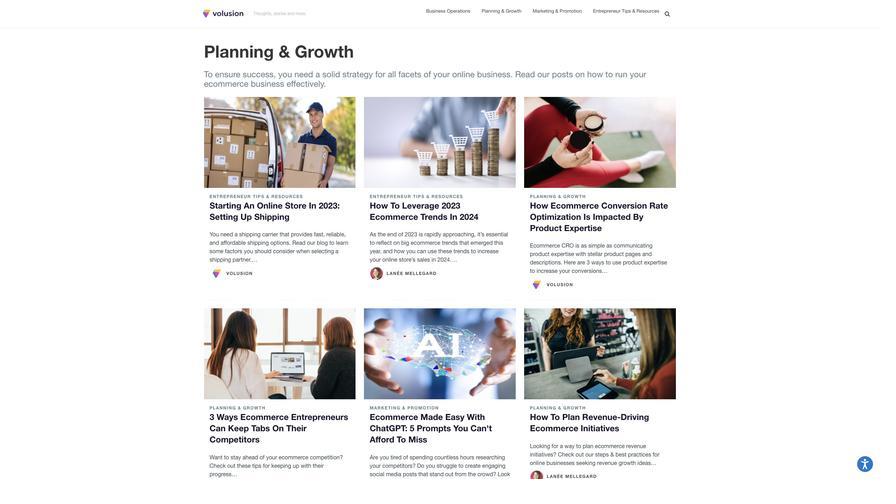 Task type: describe. For each thing, give the bounding box(es) containing it.
our inside looking for a way to plan ecommerce revenue initiatives? check out our steps & best practices for online businesses seeking revenue growth ideas…
[[585, 451, 594, 458]]

ideas…
[[638, 460, 657, 466]]

for up ideas… on the right of the page
[[653, 451, 660, 458]]

that inside the as the end of 2023 is rapidly approaching, it's essential to reflect on big ecommerce trends that emerged this year, and how you can use these trends to increase your online store's sales in 2024.…
[[459, 240, 469, 246]]

and inside ecommerce cro is as simple as communicating product expertise with stellar product pages and descriptions. here are 3 ways to use product expertise to increase your conversions…
[[642, 251, 652, 257]]

business
[[251, 79, 284, 88]]

to inside to ensure success, you need a solid strategy for all facets of your online business. read our posts on how to run your ecommerce business effectively.
[[605, 69, 613, 79]]

of inside are you tired of spending countless hours researching your competitors? do you struggle to create engaging social media posts that stand out from the crowd? lo
[[403, 454, 408, 461]]

product up descriptions.
[[530, 251, 550, 257]]

can't
[[471, 423, 492, 433]]

is inside planning & growth how ecommerce conversion rate optimization is impacted by product expertise
[[584, 212, 591, 222]]

thoughts,
[[253, 11, 272, 16]]

how inside to ensure success, you need a solid strategy for all facets of your online business. read our posts on how to run your ecommerce business effectively.
[[587, 69, 603, 79]]

entrepreneurs
[[291, 412, 348, 422]]

sales
[[417, 257, 430, 263]]

planning & growth 3 ways ecommerce entrepreneurs can keep tabs on their competitors
[[210, 406, 348, 445]]

should
[[255, 248, 272, 254]]

store's
[[399, 257, 415, 263]]

1 vertical spatial planning & growth
[[204, 41, 354, 61]]

seeking
[[576, 460, 596, 466]]

mellegard
[[405, 271, 437, 276]]

ecommerce inside planning & growth how to plan revenue-driving ecommerce initiatives
[[530, 423, 578, 433]]

competitors
[[210, 435, 260, 445]]

a up affordable
[[235, 231, 238, 238]]

here
[[564, 259, 576, 266]]

miss
[[408, 435, 427, 445]]

2023 inside the as the end of 2023 is rapidly approaching, it's essential to reflect on big ecommerce trends that emerged this year, and how you can use these trends to increase your online store's sales in 2024.…
[[405, 231, 417, 238]]

3 inside ecommerce cro is as simple as communicating product expertise with stellar product pages and descriptions. here are 3 ways to use product expertise to increase your conversions…
[[587, 259, 590, 266]]

run
[[615, 69, 627, 79]]

1 vertical spatial revenue
[[597, 460, 617, 466]]

1 vertical spatial expertise
[[644, 259, 667, 266]]

steps
[[595, 451, 609, 458]]

strategy
[[342, 69, 373, 79]]

this
[[494, 240, 503, 246]]

volusion for product
[[547, 282, 573, 287]]

lanée mellegard link
[[370, 267, 437, 281]]

approaching,
[[443, 231, 476, 238]]

reflect
[[376, 240, 392, 246]]

pages
[[625, 251, 641, 257]]

to inside you need a shipping carrier that provides fast, reliable, and affordable shipping options. read our blog to learn some factors you should consider when selecting a shipping partner.…
[[329, 240, 334, 246]]

starting
[[210, 201, 241, 210]]

up
[[293, 463, 299, 469]]

to down descriptions.
[[530, 268, 535, 274]]

plan
[[562, 412, 580, 422]]

growth
[[619, 460, 636, 466]]

that inside are you tired of spending countless hours researching your competitors? do you struggle to create engaging social media posts that stand out from the crowd? lo
[[418, 471, 428, 477]]

a inside to ensure success, you need a solid strategy for all facets of your online business. read our posts on how to run your ecommerce business effectively.
[[315, 69, 320, 79]]

business.
[[477, 69, 513, 79]]

for up initiatives?
[[552, 443, 558, 449]]

want to stay ahead of your ecommerce competition? check out these tips for keeping up with their progress…
[[210, 454, 343, 477]]

carrier
[[262, 231, 278, 238]]

1 as from the left
[[581, 242, 587, 249]]

& inside entrepreneur tips & resources starting an online store in 2023: setting up shipping
[[266, 194, 270, 199]]

planning for how to plan revenue-driving ecommerce initiatives
[[530, 406, 556, 411]]

competitors?
[[382, 463, 416, 469]]

tired
[[390, 454, 402, 461]]

competition?
[[310, 454, 343, 461]]

& inside marketing & promotion ecommerce made easy with chatgpt: 5 prompts you can't afford to miss
[[402, 406, 406, 411]]

of inside to ensure success, you need a solid strategy for all facets of your online business. read our posts on how to run your ecommerce business effectively.
[[424, 69, 431, 79]]

ecommerce made easy with chatgpt: 5 prompts you can't afford to miss image
[[364, 309, 516, 400]]

0 vertical spatial trends
[[442, 240, 458, 246]]

thoughts, stories and more.
[[253, 11, 306, 16]]

up
[[240, 212, 252, 222]]

looking
[[530, 443, 550, 449]]

our inside to ensure success, you need a solid strategy for all facets of your online business. read our posts on how to run your ecommerce business effectively.
[[537, 69, 550, 79]]

and left more. on the left
[[287, 11, 294, 16]]

all
[[388, 69, 396, 79]]

you inside marketing & promotion ecommerce made easy with chatgpt: 5 prompts you can't afford to miss
[[453, 423, 468, 433]]

ensure
[[215, 69, 240, 79]]

to
[[204, 69, 213, 79]]

2 vertical spatial shipping
[[210, 257, 231, 263]]

learn
[[336, 240, 348, 246]]

tips for how to leverage 2023 ecommerce trends in 2024
[[413, 194, 425, 199]]

partner.…
[[233, 257, 257, 263]]

planning & growth link
[[482, 7, 521, 15]]

that inside you need a shipping carrier that provides fast, reliable, and affordable shipping options. read our blog to learn some factors you should consider when selecting a shipping partner.…
[[280, 231, 289, 238]]

you need a shipping carrier that provides fast, reliable, and affordable shipping options. read our blog to learn some factors you should consider when selecting a shipping partner.…
[[210, 231, 348, 263]]

on inside to ensure success, you need a solid strategy for all facets of your online business. read our posts on how to run your ecommerce business effectively.
[[575, 69, 585, 79]]

to inside marketing & promotion ecommerce made easy with chatgpt: 5 prompts you can't afford to miss
[[397, 435, 406, 445]]

your right facets
[[433, 69, 450, 79]]

communicating
[[614, 242, 653, 249]]

ecommerce cro is as simple as communicating product expertise with stellar product pages and descriptions. here are 3 ways to use product expertise to increase your conversions…
[[530, 242, 667, 274]]

struggle
[[437, 463, 457, 469]]

with inside want to stay ahead of your ecommerce competition? check out these tips for keeping up with their progress…
[[301, 463, 311, 469]]

to inside entrepreneur tips & resources how to leverage 2023 ecommerce trends in 2024
[[390, 201, 400, 210]]

1 horizontal spatial revenue
[[626, 443, 646, 449]]

1 vertical spatial trends
[[454, 248, 469, 254]]

0 vertical spatial planning & growth
[[482, 8, 521, 14]]

consider
[[273, 248, 295, 254]]

business operations
[[426, 8, 470, 14]]

2023:
[[319, 201, 340, 210]]

tips
[[252, 463, 261, 469]]

business operations link
[[426, 7, 470, 15]]

how inside the as the end of 2023 is rapidly approaching, it's essential to reflect on big ecommerce trends that emerged this year, and how you can use these trends to increase your online store's sales in 2024.…
[[394, 248, 405, 254]]

selecting
[[311, 248, 334, 254]]

2 horizontal spatial entrepreneur
[[593, 8, 621, 14]]

marketing for marketing & promotion ecommerce made easy with chatgpt: 5 prompts you can't afford to miss
[[370, 406, 401, 411]]

year,
[[370, 248, 382, 254]]

impacted
[[593, 212, 631, 222]]

2 as from the left
[[606, 242, 612, 249]]

these inside the as the end of 2023 is rapidly approaching, it's essential to reflect on big ecommerce trends that emerged this year, and how you can use these trends to increase your online store's sales in 2024.…
[[438, 248, 452, 254]]

and inside you need a shipping carrier that provides fast, reliable, and affordable shipping options. read our blog to learn some factors you should consider when selecting a shipping partner.…
[[210, 240, 219, 246]]

and inside the as the end of 2023 is rapidly approaching, it's essential to reflect on big ecommerce trends that emerged this year, and how you can use these trends to increase your online store's sales in 2024.…
[[383, 248, 393, 254]]

the inside the as the end of 2023 is rapidly approaching, it's essential to reflect on big ecommerce trends that emerged this year, and how you can use these trends to increase your online store's sales in 2024.…
[[378, 231, 386, 238]]

0 horizontal spatial expertise
[[551, 251, 574, 257]]

you inside to ensure success, you need a solid strategy for all facets of your online business. read our posts on how to run your ecommerce business effectively.
[[278, 69, 292, 79]]

you inside you need a shipping carrier that provides fast, reliable, and affordable shipping options. read our blog to learn some factors you should consider when selecting a shipping partner.…
[[210, 231, 219, 238]]

trends
[[421, 212, 448, 222]]

& inside planning & growth how to plan revenue-driving ecommerce initiatives
[[558, 406, 562, 411]]

in inside entrepreneur tips & resources starting an online store in 2023: setting up shipping
[[309, 201, 316, 210]]

made
[[421, 412, 443, 422]]

descriptions.
[[530, 259, 562, 266]]

looking for a way to plan ecommerce revenue initiatives? check out our steps & best practices for online businesses seeking revenue growth ideas…
[[530, 443, 660, 466]]

you right are
[[380, 454, 389, 461]]

2024.…
[[437, 257, 457, 263]]

to down "emerged"
[[471, 248, 476, 254]]

for inside to ensure success, you need a solid strategy for all facets of your online business. read our posts on how to run your ecommerce business effectively.
[[375, 69, 385, 79]]

planning & growth how ecommerce conversion rate optimization is impacted by product expertise
[[530, 194, 668, 233]]

do
[[417, 463, 424, 469]]

out inside are you tired of spending countless hours researching your competitors? do you struggle to create engaging social media posts that stand out from the crowd? lo
[[445, 471, 453, 477]]

starting an online store in 2023: setting up shipping image
[[204, 97, 356, 188]]

as the end of 2023 is rapidly approaching, it's essential to reflect on big ecommerce trends that emerged this year, and how you can use these trends to increase your online store's sales in 2024.…
[[370, 231, 508, 263]]

revenue-
[[582, 412, 621, 422]]

ecommerce inside to ensure success, you need a solid strategy for all facets of your online business. read our posts on how to run your ecommerce business effectively.
[[204, 79, 248, 88]]

media
[[386, 471, 401, 477]]

ecommerce inside planning & growth 3 ways ecommerce entrepreneurs can keep tabs on their competitors
[[240, 412, 289, 422]]

more.
[[296, 11, 306, 16]]

can
[[417, 248, 426, 254]]

your right 'run'
[[630, 69, 646, 79]]

crowd?
[[477, 471, 496, 477]]

product down pages at the right bottom of page
[[623, 259, 643, 266]]

out inside want to stay ahead of your ecommerce competition? check out these tips for keeping up with their progress…
[[227, 463, 235, 469]]

for inside want to stay ahead of your ecommerce competition? check out these tips for keeping up with their progress…
[[263, 463, 270, 469]]

how to plan revenue-driving ecommerce initiatives image
[[524, 309, 676, 400]]

practices
[[628, 451, 651, 458]]

of inside the as the end of 2023 is rapidly approaching, it's essential to reflect on big ecommerce trends that emerged this year, and how you can use these trends to increase your online store's sales in 2024.…
[[398, 231, 403, 238]]

increase inside the as the end of 2023 is rapidly approaching, it's essential to reflect on big ecommerce trends that emerged this year, and how you can use these trends to increase your online store's sales in 2024.…
[[478, 248, 499, 254]]

a inside looking for a way to plan ecommerce revenue initiatives? check out our steps & best practices for online businesses seeking revenue growth ideas…
[[560, 443, 563, 449]]

factors
[[225, 248, 242, 254]]

stellar
[[588, 251, 603, 257]]

spending
[[410, 454, 433, 461]]

stand
[[430, 471, 444, 477]]

growth for how to plan revenue-driving ecommerce initiatives
[[563, 406, 586, 411]]

marketing & promotion link
[[533, 7, 582, 15]]

your inside want to stay ahead of your ecommerce competition? check out these tips for keeping up with their progress…
[[266, 454, 277, 461]]

2023 inside entrepreneur tips & resources how to leverage 2023 ecommerce trends in 2024
[[442, 201, 460, 210]]

ways
[[591, 259, 604, 266]]

ecommerce inside ecommerce cro is as simple as communicating product expertise with stellar product pages and descriptions. here are 3 ways to use product expertise to increase your conversions…
[[530, 242, 560, 249]]

check inside want to stay ahead of your ecommerce competition? check out these tips for keeping up with their progress…
[[210, 463, 226, 469]]

how ecommerce conversion rate optimization is impacted by product expertise image
[[524, 97, 676, 188]]

online
[[257, 201, 283, 210]]

afford
[[370, 435, 394, 445]]

when
[[296, 248, 310, 254]]

read inside you need a shipping carrier that provides fast, reliable, and affordable shipping options. read our blog to learn some factors you should consider when selecting a shipping partner.…
[[292, 240, 305, 246]]

entrepreneur for how to leverage 2023 ecommerce trends in 2024
[[370, 194, 411, 199]]

read inside to ensure success, you need a solid strategy for all facets of your online business. read our posts on how to run your ecommerce business effectively.
[[515, 69, 535, 79]]

setting
[[210, 212, 238, 222]]

how inside entrepreneur tips & resources how to leverage 2023 ecommerce trends in 2024
[[370, 201, 388, 210]]

entrepreneur tips & resources starting an online store in 2023: setting up shipping
[[210, 194, 340, 222]]

your inside are you tired of spending countless hours researching your competitors? do you struggle to create engaging social media posts that stand out from the crowd? lo
[[370, 463, 381, 469]]

ecommerce inside looking for a way to plan ecommerce revenue initiatives? check out our steps & best practices for online businesses seeking revenue growth ideas…
[[595, 443, 625, 449]]

business
[[426, 8, 446, 14]]

researching
[[476, 454, 505, 461]]

to inside are you tired of spending countless hours researching your competitors? do you struggle to create engaging social media posts that stand out from the crowd? lo
[[458, 463, 463, 469]]

are you tired of spending countless hours researching your competitors? do you struggle to create engaging social media posts that stand out from the crowd? lo
[[370, 454, 510, 479]]

ecommerce inside want to stay ahead of your ecommerce competition? check out these tips for keeping up with their progress…
[[279, 454, 308, 461]]



Task type: locate. For each thing, give the bounding box(es) containing it.
in right sales
[[432, 257, 436, 263]]

1 horizontal spatial that
[[418, 471, 428, 477]]

1 horizontal spatial on
[[575, 69, 585, 79]]

1 vertical spatial 2023
[[405, 231, 417, 238]]

0 horizontal spatial volusion
[[226, 271, 253, 276]]

& inside looking for a way to plan ecommerce revenue initiatives? check out our steps & best practices for online businesses seeking revenue growth ideas…
[[610, 451, 614, 458]]

2023
[[442, 201, 460, 210], [405, 231, 417, 238]]

with inside marketing & promotion ecommerce made easy with chatgpt: 5 prompts you can't afford to miss
[[467, 412, 485, 422]]

optimization
[[530, 212, 581, 222]]

from
[[455, 471, 466, 477]]

out down the stay
[[227, 463, 235, 469]]

you down easy
[[453, 423, 468, 433]]

you inside the as the end of 2023 is rapidly approaching, it's essential to reflect on big ecommerce trends that emerged this year, and how you can use these trends to increase your online store's sales in 2024.…
[[406, 248, 415, 254]]

cro
[[562, 242, 574, 249]]

ways
[[217, 412, 238, 422]]

product
[[530, 251, 550, 257], [604, 251, 624, 257], [623, 259, 643, 266]]

and down reflect
[[383, 248, 393, 254]]

1 horizontal spatial marketing
[[533, 8, 554, 14]]

1 horizontal spatial posts
[[552, 69, 573, 79]]

1 horizontal spatial use
[[612, 259, 621, 266]]

1 vertical spatial promotion
[[407, 406, 439, 411]]

that down 'approaching,'
[[459, 240, 469, 246]]

are
[[577, 259, 585, 266]]

chatgpt:
[[370, 423, 407, 433]]

out up seeking
[[576, 451, 584, 458]]

ecommerce up chatgpt:
[[370, 412, 418, 422]]

your inside ecommerce cro is as simple as communicating product expertise with stellar product pages and descriptions. here are 3 ways to use product expertise to increase your conversions…
[[559, 268, 570, 274]]

2 vertical spatial is
[[575, 242, 579, 249]]

read
[[515, 69, 535, 79], [292, 240, 305, 246]]

ecommerce down plan
[[530, 423, 578, 433]]

in inside the as the end of 2023 is rapidly approaching, it's essential to reflect on big ecommerce trends that emerged this year, and how you can use these trends to increase your online store's sales in 2024.…
[[432, 257, 436, 263]]

1 vertical spatial increase
[[537, 268, 558, 274]]

to right ways
[[606, 259, 611, 266]]

entrepreneur inside entrepreneur tips & resources how to leverage 2023 ecommerce trends in 2024
[[370, 194, 411, 199]]

1 vertical spatial need
[[221, 231, 233, 238]]

businesses
[[547, 460, 575, 466]]

is up expertise
[[584, 212, 591, 222]]

0 horizontal spatial entrepreneur
[[210, 194, 251, 199]]

that down do
[[418, 471, 428, 477]]

1 horizontal spatial is
[[575, 242, 579, 249]]

your up keeping
[[266, 454, 277, 461]]

to left the stay
[[224, 454, 229, 461]]

how to leverage 2023 ecommerce trends in 2024 image
[[364, 97, 516, 188]]

it's
[[477, 231, 484, 238]]

0 horizontal spatial posts
[[403, 471, 417, 477]]

1 vertical spatial volusion
[[547, 282, 573, 287]]

use inside the as the end of 2023 is rapidly approaching, it's essential to reflect on big ecommerce trends that emerged this year, and how you can use these trends to increase your online store's sales in 2024.…
[[428, 248, 437, 254]]

0 vertical spatial the
[[378, 231, 386, 238]]

your
[[433, 69, 450, 79], [630, 69, 646, 79], [370, 257, 381, 263], [559, 268, 570, 274], [266, 454, 277, 461], [370, 463, 381, 469]]

planning for how ecommerce conversion rate optimization is impacted by product expertise
[[530, 194, 556, 199]]

to left miss
[[397, 435, 406, 445]]

conversion
[[601, 201, 647, 210]]

your down year,
[[370, 257, 381, 263]]

a down learn
[[335, 248, 338, 254]]

by
[[633, 212, 643, 222]]

of right end
[[398, 231, 403, 238]]

to inside want to stay ahead of your ecommerce competition? check out these tips for keeping up with their progress…
[[224, 454, 229, 461]]

1 vertical spatial how
[[394, 248, 405, 254]]

1 horizontal spatial planning & growth
[[482, 8, 521, 14]]

and right pages at the right bottom of page
[[642, 251, 652, 257]]

to right way
[[576, 443, 581, 449]]

of inside want to stay ahead of your ecommerce competition? check out these tips for keeping up with their progress…
[[260, 454, 265, 461]]

posts inside to ensure success, you need a solid strategy for all facets of your online business. read our posts on how to run your ecommerce business effectively.
[[552, 69, 573, 79]]

0 vertical spatial is
[[584, 212, 591, 222]]

1 horizontal spatial you
[[453, 423, 468, 433]]

how up as
[[370, 201, 388, 210]]

product
[[530, 223, 562, 233]]

the inside are you tired of spending countless hours researching your competitors? do you struggle to create engaging social media posts that stand out from the crowd? lo
[[468, 471, 476, 477]]

ecommerce up descriptions.
[[530, 242, 560, 249]]

need inside you need a shipping carrier that provides fast, reliable, and affordable shipping options. read our blog to learn some factors you should consider when selecting a shipping partner.…
[[221, 231, 233, 238]]

expertise
[[551, 251, 574, 257], [644, 259, 667, 266]]

1 horizontal spatial check
[[558, 451, 574, 458]]

check down want
[[210, 463, 226, 469]]

0 horizontal spatial on
[[393, 240, 400, 246]]

simple
[[588, 242, 605, 249]]

increase down "emerged"
[[478, 248, 499, 254]]

1 vertical spatial on
[[393, 240, 400, 246]]

resources inside entrepreneur tips & resources link
[[637, 8, 659, 14]]

how
[[587, 69, 603, 79], [394, 248, 405, 254]]

with inside ecommerce cro is as simple as communicating product expertise with stellar product pages and descriptions. here are 3 ways to use product expertise to increase your conversions…
[[576, 251, 586, 257]]

are
[[370, 454, 378, 461]]

need up affordable
[[221, 231, 233, 238]]

3 ways ecommerce entrepreneurs can keep tabs on their competitors image
[[204, 309, 356, 400]]

0 horizontal spatial read
[[292, 240, 305, 246]]

these inside want to stay ahead of your ecommerce competition? check out these tips for keeping up with their progress…
[[237, 463, 251, 469]]

online down initiatives?
[[530, 460, 545, 466]]

0 vertical spatial use
[[428, 248, 437, 254]]

1 horizontal spatial resources
[[432, 194, 463, 199]]

of right facets
[[424, 69, 431, 79]]

volusion down "partner.…"
[[226, 271, 253, 276]]

promotion for marketing & promotion ecommerce made easy with chatgpt: 5 prompts you can't afford to miss
[[407, 406, 439, 411]]

2 vertical spatial that
[[418, 471, 428, 477]]

1 horizontal spatial out
[[445, 471, 453, 477]]

stories
[[274, 11, 286, 16]]

these
[[438, 248, 452, 254], [237, 463, 251, 469]]

0 vertical spatial on
[[575, 69, 585, 79]]

ecommerce inside entrepreneur tips & resources how to leverage 2023 ecommerce trends in 2024
[[370, 212, 418, 222]]

their
[[313, 463, 324, 469]]

promotion inside marketing & promotion ecommerce made easy with chatgpt: 5 prompts you can't afford to miss
[[407, 406, 439, 411]]

with
[[576, 251, 586, 257], [467, 412, 485, 422], [301, 463, 311, 469]]

to inside planning & growth how to plan revenue-driving ecommerce initiatives
[[551, 412, 560, 422]]

how for how to plan revenue-driving ecommerce initiatives
[[530, 412, 548, 422]]

3 inside planning & growth 3 ways ecommerce entrepreneurs can keep tabs on their competitors
[[210, 412, 214, 422]]

online inside to ensure success, you need a solid strategy for all facets of your online business. read our posts on how to run your ecommerce business effectively.
[[452, 69, 475, 79]]

2 horizontal spatial our
[[585, 451, 594, 458]]

volusion down here
[[547, 282, 573, 287]]

1 vertical spatial with
[[467, 412, 485, 422]]

ecommerce inside planning & growth how ecommerce conversion rate optimization is impacted by product expertise
[[551, 201, 599, 210]]

0 vertical spatial in
[[309, 201, 316, 210]]

volusion link for product
[[530, 278, 573, 292]]

resources inside entrepreneur tips & resources starting an online store in 2023: setting up shipping
[[271, 194, 303, 199]]

resources for starting an online store in 2023: setting up shipping
[[271, 194, 303, 199]]

increase inside ecommerce cro is as simple as communicating product expertise with stellar product pages and descriptions. here are 3 ways to use product expertise to increase your conversions…
[[537, 268, 558, 274]]

to down as
[[370, 240, 375, 246]]

entrepreneur inside entrepreneur tips & resources starting an online store in 2023: setting up shipping
[[210, 194, 251, 199]]

promotion for marketing & promotion
[[560, 8, 582, 14]]

the down 'create'
[[468, 471, 476, 477]]

your inside the as the end of 2023 is rapidly approaching, it's essential to reflect on big ecommerce trends that emerged this year, and how you can use these trends to increase your online store's sales in 2024.…
[[370, 257, 381, 263]]

0 vertical spatial read
[[515, 69, 535, 79]]

to left leverage
[[390, 201, 400, 210]]

growth inside planning & growth how to plan revenue-driving ecommerce initiatives
[[563, 406, 586, 411]]

shipping down some
[[210, 257, 231, 263]]

rate
[[649, 201, 668, 210]]

0 horizontal spatial in
[[309, 201, 316, 210]]

need inside to ensure success, you need a solid strategy for all facets of your online business. read our posts on how to run your ecommerce business effectively.
[[294, 69, 313, 79]]

with right up
[[301, 463, 311, 469]]

read right 'business.'
[[515, 69, 535, 79]]

as left simple
[[581, 242, 587, 249]]

a left solid
[[315, 69, 320, 79]]

0 horizontal spatial how
[[394, 248, 405, 254]]

volusion link down "partner.…"
[[210, 267, 253, 281]]

0 horizontal spatial that
[[280, 231, 289, 238]]

marketing & promotion ecommerce made easy with chatgpt: 5 prompts you can't afford to miss
[[370, 406, 492, 445]]

these up 2024.…
[[438, 248, 452, 254]]

is left rapidly
[[419, 231, 423, 238]]

2 horizontal spatial that
[[459, 240, 469, 246]]

entrepreneur tips & resources
[[593, 8, 659, 14]]

0 vertical spatial our
[[537, 69, 550, 79]]

0 vertical spatial posts
[[552, 69, 573, 79]]

to down reliable,
[[329, 240, 334, 246]]

0 horizontal spatial need
[[221, 231, 233, 238]]

of up tips
[[260, 454, 265, 461]]

0 vertical spatial expertise
[[551, 251, 574, 257]]

these down the ahead at the left
[[237, 463, 251, 469]]

2 vertical spatial our
[[585, 451, 594, 458]]

planning inside planning & growth how ecommerce conversion rate optimization is impacted by product expertise
[[530, 194, 556, 199]]

open accessibe: accessibility options, statement and help image
[[861, 459, 869, 469]]

entrepreneur for starting an online store in 2023: setting up shipping
[[210, 194, 251, 199]]

0 horizontal spatial the
[[378, 231, 386, 238]]

resources inside entrepreneur tips & resources how to leverage 2023 ecommerce trends in 2024
[[432, 194, 463, 199]]

planning inside planning & growth 3 ways ecommerce entrepreneurs can keep tabs on their competitors
[[210, 406, 236, 411]]

in left 2023:
[[309, 201, 316, 210]]

1 horizontal spatial need
[[294, 69, 313, 79]]

2 horizontal spatial with
[[576, 251, 586, 257]]

you up "partner.…"
[[244, 248, 253, 254]]

in left 2024
[[450, 212, 457, 222]]

resources up the store
[[271, 194, 303, 199]]

a
[[315, 69, 320, 79], [235, 231, 238, 238], [335, 248, 338, 254], [560, 443, 563, 449]]

revenue
[[626, 443, 646, 449], [597, 460, 617, 466]]

on inside the as the end of 2023 is rapidly approaching, it's essential to reflect on big ecommerce trends that emerged this year, and how you can use these trends to increase your online store's sales in 2024.…
[[393, 240, 400, 246]]

1 horizontal spatial increase
[[537, 268, 558, 274]]

your down are
[[370, 463, 381, 469]]

3 right are
[[587, 259, 590, 266]]

effectively.
[[287, 79, 326, 88]]

posts inside are you tired of spending countless hours researching your competitors? do you struggle to create engaging social media posts that stand out from the crowd? lo
[[403, 471, 417, 477]]

with up the can't
[[467, 412, 485, 422]]

you up store's
[[406, 248, 415, 254]]

easy
[[445, 412, 465, 422]]

in inside entrepreneur tips & resources how to leverage 2023 ecommerce trends in 2024
[[450, 212, 457, 222]]

1 horizontal spatial 2023
[[442, 201, 460, 210]]

promotion
[[560, 8, 582, 14], [407, 406, 439, 411]]

read down the provides
[[292, 240, 305, 246]]

shipping down the up
[[239, 231, 261, 238]]

volusion
[[226, 271, 253, 276], [547, 282, 573, 287]]

growth inside planning & growth 3 ways ecommerce entrepreneurs can keep tabs on their competitors
[[243, 406, 266, 411]]

trends
[[442, 240, 458, 246], [454, 248, 469, 254]]

is
[[584, 212, 591, 222], [419, 231, 423, 238], [575, 242, 579, 249]]

0 horizontal spatial 3
[[210, 412, 214, 422]]

planning inside planning & growth how to plan revenue-driving ecommerce initiatives
[[530, 406, 556, 411]]

1 horizontal spatial tips
[[413, 194, 425, 199]]

0 horizontal spatial 2023
[[405, 231, 417, 238]]

1 horizontal spatial as
[[606, 242, 612, 249]]

of right tired
[[403, 454, 408, 461]]

ahead
[[243, 454, 258, 461]]

end
[[387, 231, 397, 238]]

tips for starting an online store in 2023: setting up shipping
[[253, 194, 264, 199]]

ecommerce
[[551, 201, 599, 210], [370, 212, 418, 222], [530, 242, 560, 249], [240, 412, 289, 422], [370, 412, 418, 422], [530, 423, 578, 433]]

1 vertical spatial online
[[382, 257, 397, 263]]

ecommerce inside marketing & promotion ecommerce made easy with chatgpt: 5 prompts you can't afford to miss
[[370, 412, 418, 422]]

2 vertical spatial in
[[432, 257, 436, 263]]

2 vertical spatial with
[[301, 463, 311, 469]]

1 horizontal spatial how
[[587, 69, 603, 79]]

how left 'run'
[[587, 69, 603, 79]]

0 horizontal spatial revenue
[[597, 460, 617, 466]]

on
[[272, 423, 284, 433]]

1 vertical spatial check
[[210, 463, 226, 469]]

0 vertical spatial shipping
[[239, 231, 261, 238]]

2 horizontal spatial tips
[[622, 8, 631, 14]]

growth for 3 ways ecommerce entrepreneurs can keep tabs on their competitors
[[243, 406, 266, 411]]

1 horizontal spatial promotion
[[560, 8, 582, 14]]

shipping
[[254, 212, 290, 222]]

ecommerce inside the as the end of 2023 is rapidly approaching, it's essential to reflect on big ecommerce trends that emerged this year, and how you can use these trends to increase your online store's sales in 2024.…
[[411, 240, 440, 246]]

use
[[428, 248, 437, 254], [612, 259, 621, 266]]

online up the lanée
[[382, 257, 397, 263]]

entrepreneur tips & resources link
[[593, 7, 659, 15]]

& inside entrepreneur tips & resources how to leverage 2023 ecommerce trends in 2024
[[426, 194, 430, 199]]

the right as
[[378, 231, 386, 238]]

use right can
[[428, 248, 437, 254]]

0 vertical spatial you
[[210, 231, 219, 238]]

how up optimization
[[530, 201, 548, 210]]

you
[[210, 231, 219, 238], [453, 423, 468, 433]]

for left all
[[375, 69, 385, 79]]

0 horizontal spatial marketing
[[370, 406, 401, 411]]

tabs
[[251, 423, 270, 433]]

trends down 'approaching,'
[[442, 240, 458, 246]]

out inside looking for a way to plan ecommerce revenue initiatives? check out our steps & best practices for online businesses seeking revenue growth ideas…
[[576, 451, 584, 458]]

ecommerce up 'tabs'
[[240, 412, 289, 422]]

is inside the as the end of 2023 is rapidly approaching, it's essential to reflect on big ecommerce trends that emerged this year, and how you can use these trends to increase your online store's sales in 2024.…
[[419, 231, 423, 238]]

2 horizontal spatial in
[[450, 212, 457, 222]]

affordable
[[221, 240, 246, 246]]

want
[[210, 454, 222, 461]]

0 vertical spatial that
[[280, 231, 289, 238]]

a left way
[[560, 443, 563, 449]]

to left 'run'
[[605, 69, 613, 79]]

entrepreneur tips & resources how to leverage 2023 ecommerce trends in 2024
[[370, 194, 478, 222]]

online inside the as the end of 2023 is rapidly approaching, it's essential to reflect on big ecommerce trends that emerged this year, and how you can use these trends to increase your online store's sales in 2024.…
[[382, 257, 397, 263]]

stay
[[231, 454, 241, 461]]

check inside looking for a way to plan ecommerce revenue initiatives? check out our steps & best practices for online businesses seeking revenue growth ideas…
[[558, 451, 574, 458]]

blog
[[317, 240, 328, 246]]

is inside ecommerce cro is as simple as communicating product expertise with stellar product pages and descriptions. here are 3 ways to use product expertise to increase your conversions…
[[575, 242, 579, 249]]

expertise down communicating
[[644, 259, 667, 266]]

marketing for marketing & promotion
[[533, 8, 554, 14]]

as right simple
[[606, 242, 612, 249]]

revenue up practices
[[626, 443, 646, 449]]

check
[[558, 451, 574, 458], [210, 463, 226, 469]]

2023 up "big"
[[405, 231, 417, 238]]

1 vertical spatial posts
[[403, 471, 417, 477]]

increase down descriptions.
[[537, 268, 558, 274]]

emerged
[[471, 240, 493, 246]]

2 vertical spatial out
[[445, 471, 453, 477]]

volusion link down descriptions.
[[530, 278, 573, 292]]

volusion link
[[210, 267, 253, 281], [530, 278, 573, 292]]

0 vertical spatial 2023
[[442, 201, 460, 210]]

need left solid
[[294, 69, 313, 79]]

create
[[465, 463, 481, 469]]

lanée
[[387, 271, 403, 276]]

0 horizontal spatial planning & growth
[[204, 41, 354, 61]]

resources for how to leverage 2023 ecommerce trends in 2024
[[432, 194, 463, 199]]

how up looking
[[530, 412, 548, 422]]

how down "big"
[[394, 248, 405, 254]]

keep
[[228, 423, 249, 433]]

our inside you need a shipping carrier that provides fast, reliable, and affordable shipping options. read our blog to learn some factors you should consider when selecting a shipping partner.…
[[307, 240, 315, 246]]

1 vertical spatial you
[[453, 423, 468, 433]]

promotion inside marketing & promotion link
[[560, 8, 582, 14]]

you right do
[[426, 463, 435, 469]]

big
[[401, 240, 409, 246]]

use inside ecommerce cro is as simple as communicating product expertise with stellar product pages and descriptions. here are 3 ways to use product expertise to increase your conversions…
[[612, 259, 621, 266]]

0 horizontal spatial promotion
[[407, 406, 439, 411]]

ecommerce up end
[[370, 212, 418, 222]]

1 vertical spatial is
[[419, 231, 423, 238]]

0 vertical spatial revenue
[[626, 443, 646, 449]]

planning for 3 ways ecommerce entrepreneurs can keep tabs on their competitors
[[210, 406, 236, 411]]

hours
[[460, 454, 474, 461]]

product up ways
[[604, 251, 624, 257]]

you inside you need a shipping carrier that provides fast, reliable, and affordable shipping options. read our blog to learn some factors you should consider when selecting a shipping partner.…
[[244, 248, 253, 254]]

their
[[286, 423, 307, 433]]

0 vertical spatial 3
[[587, 259, 590, 266]]

0 horizontal spatial is
[[419, 231, 423, 238]]

tips inside entrepreneur tips & resources starting an online store in 2023: setting up shipping
[[253, 194, 264, 199]]

as
[[370, 231, 376, 238]]

is right cro at the bottom of page
[[575, 242, 579, 249]]

growth
[[506, 8, 521, 14], [295, 41, 354, 61], [563, 194, 586, 199], [243, 406, 266, 411], [563, 406, 586, 411]]

volusion link for up
[[210, 267, 253, 281]]

1 horizontal spatial entrepreneur
[[370, 194, 411, 199]]

0 horizontal spatial use
[[428, 248, 437, 254]]

1 horizontal spatial volusion
[[547, 282, 573, 287]]

check down way
[[558, 451, 574, 458]]

expertise down cro at the bottom of page
[[551, 251, 574, 257]]

increase
[[478, 248, 499, 254], [537, 268, 558, 274]]

1 vertical spatial these
[[237, 463, 251, 469]]

your down here
[[559, 268, 570, 274]]

and up some
[[210, 240, 219, 246]]

you up some
[[210, 231, 219, 238]]

online inside looking for a way to plan ecommerce revenue initiatives? check out our steps & best practices for online businesses seeking revenue growth ideas…
[[530, 460, 545, 466]]

search image
[[665, 11, 670, 16]]

1 horizontal spatial read
[[515, 69, 535, 79]]

out down struggle on the bottom
[[445, 471, 453, 477]]

for right tips
[[263, 463, 270, 469]]

with up are
[[576, 251, 586, 257]]

1 horizontal spatial 3
[[587, 259, 590, 266]]

growth for how ecommerce conversion rate optimization is impacted by product expertise
[[563, 194, 586, 199]]

ecommerce
[[204, 79, 248, 88], [411, 240, 440, 246], [595, 443, 625, 449], [279, 454, 308, 461]]

0 vertical spatial online
[[452, 69, 475, 79]]

0 horizontal spatial increase
[[478, 248, 499, 254]]

store
[[285, 201, 307, 210]]

how for how ecommerce conversion rate optimization is impacted by product expertise
[[530, 201, 548, 210]]

to left plan
[[551, 412, 560, 422]]

&
[[501, 8, 504, 14], [555, 8, 558, 14], [632, 8, 635, 14], [279, 41, 290, 61], [266, 194, 270, 199], [426, 194, 430, 199], [558, 194, 562, 199], [238, 406, 241, 411], [402, 406, 406, 411], [558, 406, 562, 411], [610, 451, 614, 458]]

can
[[210, 423, 226, 433]]

options.
[[270, 240, 291, 246]]

you right success,
[[278, 69, 292, 79]]

solid
[[322, 69, 340, 79]]

how inside planning & growth how to plan revenue-driving ecommerce initiatives
[[530, 412, 548, 422]]

use right ways
[[612, 259, 621, 266]]

countless
[[434, 454, 459, 461]]

volusion for up
[[226, 271, 253, 276]]

tips inside entrepreneur tips & resources how to leverage 2023 ecommerce trends in 2024
[[413, 194, 425, 199]]

progress…
[[210, 471, 237, 477]]

ecommerce up optimization
[[551, 201, 599, 210]]

0 vertical spatial need
[[294, 69, 313, 79]]

1 vertical spatial shipping
[[247, 240, 269, 246]]

2 horizontal spatial out
[[576, 451, 584, 458]]

1 horizontal spatial expertise
[[644, 259, 667, 266]]

reliable,
[[326, 231, 346, 238]]

1 vertical spatial read
[[292, 240, 305, 246]]

0 horizontal spatial as
[[581, 242, 587, 249]]

marketing inside marketing & promotion ecommerce made easy with chatgpt: 5 prompts you can't afford to miss
[[370, 406, 401, 411]]

trends up 2024.…
[[454, 248, 469, 254]]

2 horizontal spatial online
[[530, 460, 545, 466]]

to inside looking for a way to plan ecommerce revenue initiatives? check out our steps & best practices for online businesses seeking revenue growth ideas…
[[576, 443, 581, 449]]

0 horizontal spatial volusion link
[[210, 267, 253, 281]]

& inside planning & growth 3 ways ecommerce entrepreneurs can keep tabs on their competitors
[[238, 406, 241, 411]]

0 vertical spatial volusion
[[226, 271, 253, 276]]

0 vertical spatial check
[[558, 451, 574, 458]]

1 vertical spatial that
[[459, 240, 469, 246]]

& inside planning & growth how ecommerce conversion rate optimization is impacted by product expertise
[[558, 194, 562, 199]]

3 up can at the bottom
[[210, 412, 214, 422]]

resources left search image
[[637, 8, 659, 14]]

growth inside planning & growth how ecommerce conversion rate optimization is impacted by product expertise
[[563, 194, 586, 199]]

that up "options."
[[280, 231, 289, 238]]



Task type: vqa. For each thing, say whether or not it's contained in the screenshot.
out within "Looking for a way to plan ecommerce revenue initiatives? Check out our steps & best practices for online businesses seeking revenue growth ideas…"
yes



